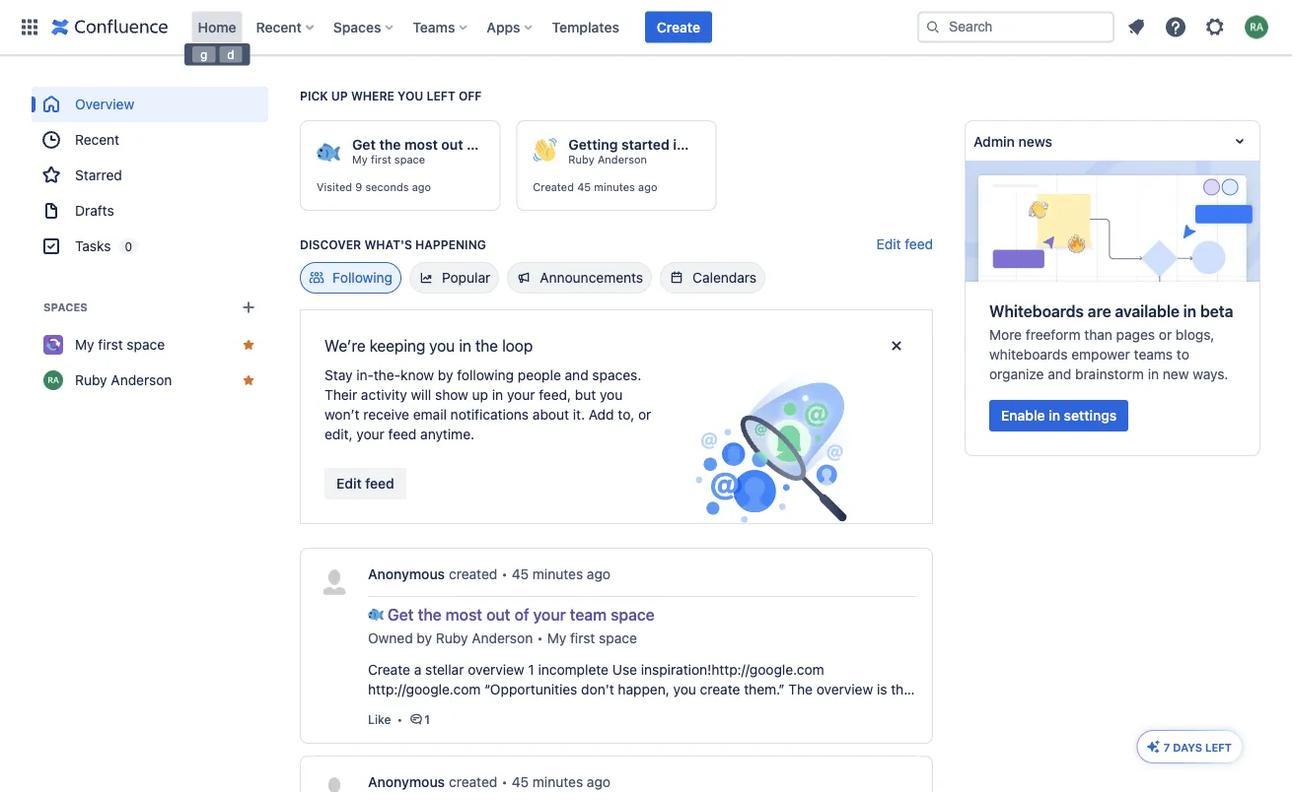 Task type: vqa. For each thing, say whether or not it's contained in the screenshot.
what's
yes



Task type: locate. For each thing, give the bounding box(es) containing it.
in right started
[[673, 137, 685, 153]]

getting started in confluence ruby anderson
[[568, 137, 764, 166]]

space for get the most out of your team space
[[611, 606, 655, 625]]

left
[[1205, 742, 1232, 755]]

teams
[[1134, 347, 1173, 363]]

or up teams
[[1159, 327, 1172, 343]]

spaces up my first space
[[43, 301, 88, 314]]

1 horizontal spatial up
[[472, 387, 488, 403]]

ruby anderson link down my first space
[[32, 363, 268, 398]]

1 vertical spatial of
[[514, 606, 529, 625]]

1 vertical spatial you
[[429, 337, 455, 356]]

0 vertical spatial most
[[404, 137, 438, 153]]

0 horizontal spatial spaces
[[43, 301, 88, 314]]

1 vertical spatial or
[[638, 407, 651, 423]]

anderson
[[598, 153, 647, 166], [111, 372, 172, 389], [472, 631, 533, 647]]

you up know
[[429, 337, 455, 356]]

people
[[518, 367, 561, 384]]

anderson inside getting started in confluence ruby anderson
[[598, 153, 647, 166]]

0 vertical spatial spaces
[[333, 19, 381, 35]]

by inside stay in-the-know by following people and spaces. their activity will show up in your feed, but you won't receive email notifications about it. add to, or edit, your feed anytime.
[[438, 367, 453, 384]]

popular
[[442, 270, 490, 286]]

0 vertical spatial edit feed button
[[876, 235, 933, 254]]

0 vertical spatial ruby
[[568, 153, 594, 166]]

0 horizontal spatial team
[[517, 137, 550, 153]]

anonymous created • 45 minutes ago down 1
[[368, 775, 611, 791]]

out inside get the most out of your team space my first space
[[441, 137, 463, 153]]

in up following
[[459, 337, 471, 356]]

1 horizontal spatial edit
[[876, 236, 901, 252]]

recent up the starred
[[75, 132, 119, 148]]

2 horizontal spatial my first space link
[[547, 629, 637, 649]]

1 vertical spatial by
[[417, 631, 432, 647]]

out
[[441, 137, 463, 153], [486, 606, 510, 625]]

search image
[[925, 19, 941, 35]]

1 horizontal spatial spaces
[[333, 19, 381, 35]]

their
[[324, 387, 357, 403]]

1 vertical spatial ruby anderson link
[[32, 363, 268, 398]]

anonymous for 2nd 45 minutes ago button from the bottom
[[368, 567, 445, 583]]

created
[[449, 567, 497, 583], [449, 775, 497, 791]]

0 vertical spatial by
[[438, 367, 453, 384]]

your left the getting
[[484, 137, 513, 153]]

1 45 minutes ago button from the top
[[512, 565, 611, 585]]

1 vertical spatial spaces
[[43, 301, 88, 314]]

my first space link down get the most out of your team space link
[[547, 629, 637, 649]]

anonymous up owned at the bottom
[[368, 567, 445, 583]]

ruby down my first space
[[75, 372, 107, 389]]

left
[[427, 89, 455, 103]]

minutes
[[594, 181, 635, 194], [533, 567, 583, 583], [533, 775, 583, 791]]

close message box image
[[885, 334, 908, 358]]

by
[[438, 367, 453, 384], [417, 631, 432, 647]]

1 vertical spatial 45
[[512, 567, 529, 583]]

0 vertical spatial anonymous created • 45 minutes ago
[[368, 567, 611, 583]]

get inside get the most out of your team space my first space
[[352, 137, 376, 153]]

and up but
[[565, 367, 588, 384]]

0 horizontal spatial most
[[404, 137, 438, 153]]

by up show
[[438, 367, 453, 384]]

recent right home
[[256, 19, 302, 35]]

anderson down started
[[598, 153, 647, 166]]

1 horizontal spatial my first space link
[[352, 153, 425, 167]]

space
[[554, 137, 594, 153], [394, 153, 425, 166], [127, 337, 165, 353], [611, 606, 655, 625], [599, 631, 637, 647]]

1 vertical spatial anderson
[[111, 372, 172, 389]]

edit feed
[[876, 236, 933, 252], [336, 476, 394, 492]]

:fish: image
[[317, 138, 340, 162], [317, 138, 340, 162], [368, 606, 384, 621], [368, 606, 384, 621]]

0 vertical spatial or
[[1159, 327, 1172, 343]]

anonymous created • 45 minutes ago up get the most out of your team space
[[368, 567, 611, 583]]

you
[[398, 89, 423, 103], [429, 337, 455, 356], [600, 387, 623, 403]]

announcements
[[540, 270, 643, 286]]

1 unstar this space image from the top
[[241, 337, 256, 353]]

unstar this space image for ruby anderson
[[241, 373, 256, 389]]

1 vertical spatial 45 minutes ago button
[[512, 773, 611, 793]]

in up notifications
[[492, 387, 503, 403]]

in down teams
[[1148, 366, 1159, 383]]

anytime.
[[420, 427, 474, 443]]

0 vertical spatial first
[[371, 153, 391, 166]]

beta
[[1200, 302, 1233, 321]]

and inside stay in-the-know by following people and spaces. their activity will show up in your feed, but you won't receive email notifications about it. add to, or edit, your feed anytime.
[[565, 367, 588, 384]]

freeform
[[1026, 327, 1080, 343]]

1 vertical spatial the
[[475, 337, 498, 356]]

your up owned by ruby anderson • my first space
[[533, 606, 566, 625]]

most inside get the most out of your team space link
[[446, 606, 482, 625]]

started
[[621, 137, 669, 153]]

my first space link up seconds
[[352, 153, 425, 167]]

in inside stay in-the-know by following people and spaces. their activity will show up in your feed, but you won't receive email notifications about it. add to, or edit, your feed anytime.
[[492, 387, 503, 403]]

team for get the most out of your team space my first space
[[517, 137, 550, 153]]

0 horizontal spatial by
[[417, 631, 432, 647]]

the inside get the most out of your team space link
[[418, 606, 442, 625]]

spaces inside popup button
[[333, 19, 381, 35]]

unstar this space image
[[241, 337, 256, 353], [241, 373, 256, 389]]

my up 9
[[352, 153, 368, 166]]

most for get the most out of your team space my first space
[[404, 137, 438, 153]]

2 anonymous from the top
[[368, 775, 445, 791]]

1 horizontal spatial most
[[446, 606, 482, 625]]

most up owned by ruby anderson • my first space
[[446, 606, 482, 625]]

2 horizontal spatial first
[[570, 631, 595, 647]]

1 vertical spatial my first space link
[[32, 327, 268, 363]]

anonymous for second 45 minutes ago button from the top
[[368, 775, 445, 791]]

0 horizontal spatial my first space link
[[32, 327, 268, 363]]

0 horizontal spatial edit feed
[[336, 476, 394, 492]]

0 vertical spatial you
[[398, 89, 423, 103]]

0 horizontal spatial and
[[565, 367, 588, 384]]

2 45 minutes ago button from the top
[[512, 773, 611, 793]]

notifications
[[450, 407, 529, 423]]

your inside get the most out of your team space my first space
[[484, 137, 513, 153]]

you left left
[[398, 89, 423, 103]]

2 vertical spatial anderson
[[472, 631, 533, 647]]

your profile and preferences image
[[1245, 15, 1268, 39]]

most down left
[[404, 137, 438, 153]]

up right pick
[[331, 89, 348, 103]]

1 vertical spatial my
[[75, 337, 94, 353]]

unstar this space image inside ruby anderson link
[[241, 373, 256, 389]]

2 unstar this space image from the top
[[241, 373, 256, 389]]

the
[[379, 137, 401, 153], [475, 337, 498, 356], [418, 606, 442, 625]]

0 horizontal spatial edit feed button
[[324, 468, 406, 500]]

ruby anderson link down get the most out of your team space
[[436, 629, 533, 649]]

2 horizontal spatial anderson
[[598, 153, 647, 166]]

ruby inside getting started in confluence ruby anderson
[[568, 153, 594, 166]]

1 vertical spatial edit feed button
[[324, 468, 406, 500]]

0 horizontal spatial get
[[352, 137, 376, 153]]

premium icon image
[[1146, 740, 1162, 755]]

like
[[368, 713, 391, 727]]

0 horizontal spatial out
[[441, 137, 463, 153]]

organize
[[989, 366, 1044, 383]]

teams button
[[407, 11, 475, 43]]

get for get the most out of your team space
[[388, 606, 414, 625]]

admin news button
[[966, 121, 1259, 161]]

0 vertical spatial created
[[449, 567, 497, 583]]

1 vertical spatial recent
[[75, 132, 119, 148]]

apps
[[487, 19, 520, 35]]

the inside get the most out of your team space my first space
[[379, 137, 401, 153]]

1 horizontal spatial ruby anderson link
[[436, 629, 533, 649]]

2 vertical spatial my first space link
[[547, 629, 637, 649]]

owned
[[368, 631, 413, 647]]

2 horizontal spatial my
[[547, 631, 566, 647]]

edit
[[876, 236, 901, 252], [336, 476, 362, 492]]

2 anonymous created • 45 minutes ago from the top
[[368, 775, 611, 791]]

get up owned at the bottom
[[388, 606, 414, 625]]

team up created
[[517, 137, 550, 153]]

2 vertical spatial you
[[600, 387, 623, 403]]

apps button
[[481, 11, 540, 43]]

1 vertical spatial out
[[486, 606, 510, 625]]

1 vertical spatial anonymous
[[368, 775, 445, 791]]

first
[[371, 153, 391, 166], [98, 337, 123, 353], [570, 631, 595, 647]]

recent link
[[32, 122, 268, 158]]

first up ruby anderson
[[98, 337, 123, 353]]

0 vertical spatial the
[[379, 137, 401, 153]]

created 45 minutes ago
[[533, 181, 657, 194]]

0 vertical spatial anonymous
[[368, 567, 445, 583]]

:wave: image
[[533, 138, 557, 162], [533, 138, 557, 162]]

2 horizontal spatial you
[[600, 387, 623, 403]]

0 vertical spatial 45
[[577, 181, 591, 194]]

0 vertical spatial of
[[467, 137, 480, 153]]

ruby right owned at the bottom
[[436, 631, 468, 647]]

of up owned by ruby anderson • my first space
[[514, 606, 529, 625]]

1 horizontal spatial out
[[486, 606, 510, 625]]

1 horizontal spatial anderson
[[472, 631, 533, 647]]

and down the whiteboards
[[1048, 366, 1071, 383]]

anonymous created • 45 minutes ago
[[368, 567, 611, 583], [368, 775, 611, 791]]

0 vertical spatial feed
[[905, 236, 933, 252]]

team inside get the most out of your team space my first space
[[517, 137, 550, 153]]

my down get the most out of your team space link
[[547, 631, 566, 647]]

my first space link
[[352, 153, 425, 167], [32, 327, 268, 363], [547, 629, 637, 649]]

1 vertical spatial team
[[570, 606, 607, 625]]

1 vertical spatial up
[[472, 387, 488, 403]]

1 horizontal spatial recent
[[256, 19, 302, 35]]

1 vertical spatial edit feed
[[336, 476, 394, 492]]

group
[[32, 87, 268, 264]]

0 vertical spatial 45 minutes ago button
[[512, 565, 611, 585]]

get
[[352, 137, 376, 153], [388, 606, 414, 625]]

my first space link up ruby anderson
[[32, 327, 268, 363]]

know
[[400, 367, 434, 384]]

1 horizontal spatial ruby
[[436, 631, 468, 647]]

settings
[[1064, 408, 1117, 424]]

space for owned by ruby anderson • my first space
[[599, 631, 637, 647]]

starred link
[[32, 158, 268, 193]]

ago
[[412, 181, 431, 194], [638, 181, 657, 194], [587, 567, 611, 583], [587, 775, 611, 791]]

0 horizontal spatial recent
[[75, 132, 119, 148]]

1 horizontal spatial of
[[514, 606, 529, 625]]

than
[[1084, 327, 1112, 343]]

of inside get the most out of your team space my first space
[[467, 137, 480, 153]]

2 vertical spatial the
[[418, 606, 442, 625]]

enable in settings
[[1001, 408, 1117, 424]]

0 vertical spatial my
[[352, 153, 368, 166]]

2 horizontal spatial ruby anderson link
[[568, 153, 647, 167]]

in inside getting started in confluence ruby anderson
[[673, 137, 685, 153]]

2 created from the top
[[449, 775, 497, 791]]

1 horizontal spatial edit feed
[[876, 236, 933, 252]]

2 vertical spatial ruby
[[436, 631, 468, 647]]

ruby down the getting
[[568, 153, 594, 166]]

up
[[331, 89, 348, 103], [472, 387, 488, 403]]

0 vertical spatial unstar this space image
[[241, 337, 256, 353]]

your
[[484, 137, 513, 153], [507, 387, 535, 403], [356, 427, 384, 443], [533, 606, 566, 625]]

0 vertical spatial team
[[517, 137, 550, 153]]

discover what's happening
[[300, 238, 486, 252]]

0 vertical spatial recent
[[256, 19, 302, 35]]

unstar this space image inside 'my first space' link
[[241, 337, 256, 353]]

1 horizontal spatial by
[[438, 367, 453, 384]]

my inside get the most out of your team space my first space
[[352, 153, 368, 166]]

0 horizontal spatial or
[[638, 407, 651, 423]]

the up owned by ruby anderson • my first space
[[418, 606, 442, 625]]

announcements button
[[507, 262, 652, 294]]

we're
[[324, 337, 365, 356]]

first up seconds
[[371, 153, 391, 166]]

out down left
[[441, 137, 463, 153]]

1 horizontal spatial or
[[1159, 327, 1172, 343]]

out up owned by ruby anderson • my first space
[[486, 606, 510, 625]]

ruby anderson link up created 45 minutes ago
[[568, 153, 647, 167]]

you down 'spaces.' on the left
[[600, 387, 623, 403]]

group containing overview
[[32, 87, 268, 264]]

0 vertical spatial get
[[352, 137, 376, 153]]

0 vertical spatial edit
[[876, 236, 901, 252]]

0 vertical spatial up
[[331, 89, 348, 103]]

or right to,
[[638, 407, 651, 423]]

overview link
[[32, 87, 268, 122]]

anonymous down "comments" image
[[368, 775, 445, 791]]

the for get the most out of your team space
[[418, 606, 442, 625]]

loop
[[502, 337, 533, 356]]

of
[[467, 137, 480, 153], [514, 606, 529, 625]]

anderson down my first space
[[111, 372, 172, 389]]

getting
[[568, 137, 618, 153]]

1 vertical spatial feed
[[388, 427, 417, 443]]

1 horizontal spatial you
[[429, 337, 455, 356]]

unstar this space image for my first space
[[241, 337, 256, 353]]

1 anonymous from the top
[[368, 567, 445, 583]]

my up ruby anderson
[[75, 337, 94, 353]]

most inside get the most out of your team space my first space
[[404, 137, 438, 153]]

of down off
[[467, 137, 480, 153]]

45 minutes ago button
[[512, 565, 611, 585], [512, 773, 611, 793]]

out for get the most out of your team space my first space
[[441, 137, 463, 153]]

0 horizontal spatial the
[[379, 137, 401, 153]]

anderson down get the most out of your team space
[[472, 631, 533, 647]]

1 vertical spatial most
[[446, 606, 482, 625]]

it.
[[573, 407, 585, 423]]

team up owned by ruby anderson • my first space
[[570, 606, 607, 625]]

drafts
[[75, 203, 114, 219]]

d
[[227, 47, 234, 61]]

1 horizontal spatial first
[[371, 153, 391, 166]]

owned by ruby anderson • my first space
[[368, 631, 637, 647]]

0
[[125, 240, 132, 253]]

up down following
[[472, 387, 488, 403]]

first inside get the most out of your team space my first space
[[371, 153, 391, 166]]

1 vertical spatial edit
[[336, 476, 362, 492]]

of for get the most out of your team space
[[514, 606, 529, 625]]

ruby anderson
[[75, 372, 172, 389]]

you inside stay in-the-know by following people and spaces. their activity will show up in your feed, but you won't receive email notifications about it. add to, or edit, your feed anytime.
[[600, 387, 623, 403]]

banner
[[0, 0, 1292, 55]]

the up following
[[475, 337, 498, 356]]

the up seconds
[[379, 137, 401, 153]]

45
[[577, 181, 591, 194], [512, 567, 529, 583], [512, 775, 529, 791]]

7
[[1164, 742, 1170, 755]]

spaces up where
[[333, 19, 381, 35]]

first down get the most out of your team space link
[[570, 631, 595, 647]]

confluence image
[[51, 15, 168, 39], [51, 15, 168, 39]]

1 horizontal spatial the
[[418, 606, 442, 625]]

2 vertical spatial 45
[[512, 775, 529, 791]]

recent inside group
[[75, 132, 119, 148]]

0 vertical spatial edit feed
[[876, 236, 933, 252]]

get up 9
[[352, 137, 376, 153]]

anonymous
[[368, 567, 445, 583], [368, 775, 445, 791]]

overview
[[75, 96, 134, 112]]

by right owned at the bottom
[[417, 631, 432, 647]]

your down people
[[507, 387, 535, 403]]

1 vertical spatial created
[[449, 775, 497, 791]]

recent
[[256, 19, 302, 35], [75, 132, 119, 148]]

feed,
[[539, 387, 571, 403]]

available
[[1115, 302, 1179, 321]]



Task type: describe. For each thing, give the bounding box(es) containing it.
are
[[1088, 302, 1111, 321]]

empower
[[1071, 347, 1130, 363]]

tasks
[[75, 238, 111, 254]]

whiteboards
[[989, 302, 1084, 321]]

recent button
[[250, 11, 321, 43]]

your inside get the most out of your team space link
[[533, 606, 566, 625]]

admin
[[973, 133, 1015, 149]]

calendars
[[692, 270, 757, 286]]

pages
[[1116, 327, 1155, 343]]

feed inside stay in-the-know by following people and spaces. their activity will show up in your feed, but you won't receive email notifications about it. add to, or edit, your feed anytime.
[[388, 427, 417, 443]]

we're keeping you in the loop
[[324, 337, 533, 356]]

1 created from the top
[[449, 567, 497, 583]]

1 anonymous created • 45 minutes ago from the top
[[368, 567, 611, 583]]

g
[[200, 47, 207, 61]]

0 horizontal spatial ruby anderson link
[[32, 363, 268, 398]]

anderson inside ruby anderson link
[[111, 372, 172, 389]]

1
[[424, 713, 430, 727]]

what's
[[364, 238, 412, 252]]

will
[[411, 387, 431, 403]]

discover
[[300, 238, 361, 252]]

create a space image
[[237, 296, 260, 320]]

Search field
[[917, 11, 1114, 43]]

visited 9 seconds ago
[[317, 181, 431, 194]]

enable in settings link
[[989, 400, 1128, 432]]

home
[[198, 19, 236, 35]]

help icon image
[[1164, 15, 1187, 39]]

get the most out of your team space
[[388, 606, 655, 625]]

the for get the most out of your team space my first space
[[379, 137, 401, 153]]

stay
[[324, 367, 353, 384]]

templates link
[[546, 11, 625, 43]]

your down receive
[[356, 427, 384, 443]]

get the most out of your team space my first space
[[352, 137, 594, 166]]

out for get the most out of your team space
[[486, 606, 510, 625]]

create
[[657, 19, 700, 35]]

7 days left
[[1164, 742, 1232, 755]]

0 vertical spatial minutes
[[594, 181, 635, 194]]

banner containing home
[[0, 0, 1292, 55]]

comments image
[[409, 712, 424, 728]]

admin news
[[973, 133, 1052, 149]]

notification icon image
[[1124, 15, 1148, 39]]

global element
[[12, 0, 913, 55]]

anonymous image
[[319, 775, 350, 794]]

space for get the most out of your team space my first space
[[554, 137, 594, 153]]

0 horizontal spatial my
[[75, 337, 94, 353]]

in right enable
[[1049, 408, 1060, 424]]

calendars button
[[660, 262, 765, 294]]

whiteboards
[[989, 347, 1068, 363]]

confluence
[[688, 137, 764, 153]]

2 vertical spatial feed
[[365, 476, 394, 492]]

email
[[413, 407, 447, 423]]

following
[[332, 270, 393, 286]]

1 vertical spatial ruby
[[75, 372, 107, 389]]

created
[[533, 181, 574, 194]]

about
[[532, 407, 569, 423]]

new
[[1163, 366, 1189, 383]]

in-
[[356, 367, 374, 384]]

appswitcher icon image
[[18, 15, 41, 39]]

7 days left button
[[1138, 732, 1242, 763]]

add
[[589, 407, 614, 423]]

won't
[[324, 407, 359, 423]]

0 horizontal spatial up
[[331, 89, 348, 103]]

following
[[457, 367, 514, 384]]

like •
[[368, 713, 403, 727]]

get the most out of your team space link
[[388, 606, 659, 625]]

to
[[1177, 347, 1189, 363]]

0 vertical spatial my first space link
[[352, 153, 425, 167]]

teams
[[413, 19, 455, 35]]

most for get the most out of your team space
[[446, 606, 482, 625]]

receive
[[363, 407, 409, 423]]

2 vertical spatial first
[[570, 631, 595, 647]]

0 vertical spatial ruby anderson link
[[568, 153, 647, 167]]

to,
[[618, 407, 634, 423]]

get for get the most out of your team space my first space
[[352, 137, 376, 153]]

like button
[[368, 712, 391, 728]]

whiteboards are available in beta more freeform than pages or blogs, whiteboards empower teams to organize and brainstorm in new ways.
[[989, 302, 1233, 383]]

home link
[[192, 11, 242, 43]]

the-
[[374, 367, 401, 384]]

blogs,
[[1176, 327, 1215, 343]]

9
[[355, 181, 362, 194]]

and inside whiteboards are available in beta more freeform than pages or blogs, whiteboards empower teams to organize and brainstorm in new ways.
[[1048, 366, 1071, 383]]

happening
[[415, 238, 486, 252]]

more
[[989, 327, 1022, 343]]

0 horizontal spatial edit
[[336, 476, 362, 492]]

1 horizontal spatial edit feed button
[[876, 235, 933, 254]]

anonymous image
[[319, 567, 350, 599]]

2 vertical spatial ruby anderson link
[[436, 629, 533, 649]]

seconds
[[365, 181, 409, 194]]

1 vertical spatial minutes
[[533, 567, 583, 583]]

popular button
[[409, 262, 499, 294]]

visited
[[317, 181, 352, 194]]

2 vertical spatial minutes
[[533, 775, 583, 791]]

starred
[[75, 167, 122, 183]]

brainstorm
[[1075, 366, 1144, 383]]

news
[[1018, 133, 1052, 149]]

up inside stay in-the-know by following people and spaces. their activity will show up in your feed, but you won't receive email notifications about it. add to, or edit, your feed anytime.
[[472, 387, 488, 403]]

spaces.
[[592, 367, 641, 384]]

days
[[1173, 742, 1202, 755]]

in up blogs,
[[1183, 302, 1196, 321]]

spaces button
[[327, 11, 401, 43]]

of for get the most out of your team space my first space
[[467, 137, 480, 153]]

drafts link
[[32, 193, 268, 229]]

off
[[459, 89, 482, 103]]

show
[[435, 387, 468, 403]]

following button
[[300, 262, 401, 294]]

settings icon image
[[1203, 15, 1227, 39]]

or inside whiteboards are available in beta more freeform than pages or blogs, whiteboards empower teams to organize and brainstorm in new ways.
[[1159, 327, 1172, 343]]

or inside stay in-the-know by following people and spaces. their activity will show up in your feed, but you won't receive email notifications about it. add to, or edit, your feed anytime.
[[638, 407, 651, 423]]

0 horizontal spatial first
[[98, 337, 123, 353]]

team for get the most out of your team space
[[570, 606, 607, 625]]

activity
[[361, 387, 407, 403]]

my first space
[[75, 337, 165, 353]]

pick
[[300, 89, 328, 103]]

recent inside popup button
[[256, 19, 302, 35]]

pick up where you left off
[[300, 89, 482, 103]]



